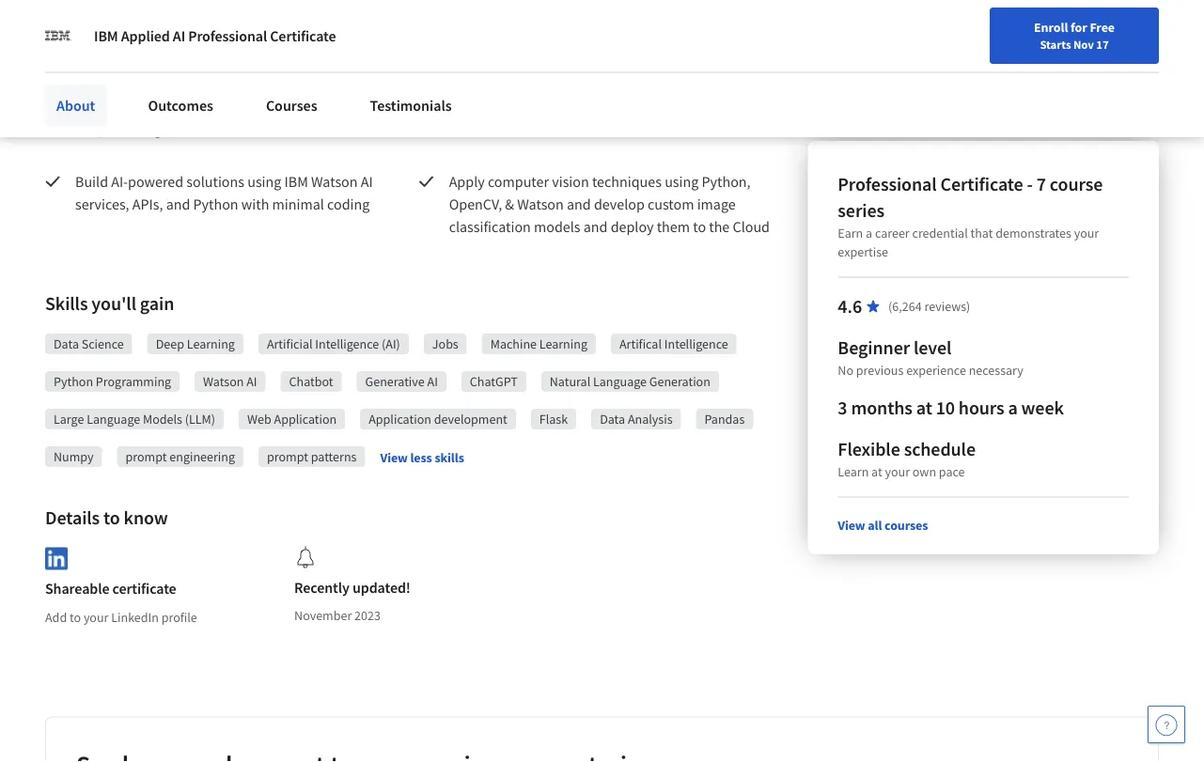 Task type: describe. For each thing, give the bounding box(es) containing it.
-
[[1027, 172, 1033, 196]]

patterns
[[311, 448, 357, 465]]

outcomes link
[[137, 85, 225, 126]]

courses
[[266, 96, 317, 115]]

apply
[[449, 172, 485, 191]]

web application
[[247, 411, 337, 428]]

view less skills
[[380, 449, 464, 466]]

engineering
[[169, 448, 235, 465]]

watson inside build ai-powered solutions using ibm watson ai services, apis, and python with minimal coding
[[311, 172, 358, 191]]

courses
[[885, 517, 928, 534]]

terms
[[217, 97, 254, 116]]

learning for deep learning
[[187, 336, 235, 353]]

custom
[[648, 195, 694, 213]]

cases,
[[100, 97, 138, 116]]

powered
[[128, 172, 183, 191]]

reviews)
[[924, 298, 970, 315]]

schedule
[[904, 438, 976, 461]]

professional inside professional certificate - 7 course series earn a career credential that demonstrates your expertise
[[838, 172, 937, 196]]

learn
[[838, 463, 869, 480]]

apply computer vision techniques using python, opencv, & watson and develop custom image classification models and deploy them to the cloud
[[449, 172, 773, 236]]

months
[[851, 396, 913, 420]]

(6,264
[[888, 298, 922, 315]]

0 horizontal spatial watson
[[203, 373, 244, 390]]

details
[[45, 506, 100, 530]]

and down the chatbots
[[538, 97, 562, 116]]

level
[[914, 336, 952, 360]]

pace
[[939, 463, 965, 480]]

computer
[[488, 172, 549, 191]]

using for image
[[665, 172, 699, 191]]

10
[[936, 396, 955, 420]]

starts
[[1040, 37, 1071, 52]]

generation
[[649, 373, 711, 390]]

models
[[534, 217, 581, 236]]

about
[[56, 96, 95, 115]]

certificate inside professional certificate - 7 course series earn a career credential that demonstrates your expertise
[[940, 172, 1023, 196]]

show notifications image
[[1001, 24, 1023, 46]]

learn
[[139, 32, 180, 56]]

details to know
[[45, 506, 168, 530]]

to for your
[[70, 609, 81, 626]]

0 vertical spatial professional
[[188, 26, 267, 45]]

and up testimonials
[[372, 74, 397, 93]]

career
[[875, 225, 910, 242]]

and down "develop" on the top of page
[[584, 217, 608, 236]]

using for with
[[247, 172, 281, 191]]

solutions
[[186, 172, 244, 191]]

website
[[678, 97, 726, 116]]

deep
[[156, 336, 184, 353]]

2 application from the left
[[369, 411, 431, 428]]

coursera image
[[15, 15, 134, 45]]

free
[[1090, 19, 1115, 36]]

prompt for prompt engineering
[[126, 448, 167, 465]]

and down outcomes
[[168, 119, 192, 138]]

ai for create ai chatbots and virtual assistants without any programming and deploy them on a website
[[493, 74, 505, 93]]

(6,264 reviews)
[[888, 298, 970, 315]]

language for natural
[[593, 373, 647, 390]]

2 vertical spatial a
[[1008, 396, 1018, 420]]

necessary
[[969, 362, 1024, 379]]

science
[[82, 336, 124, 353]]

prompt engineering
[[126, 448, 235, 465]]

deploy inside create ai chatbots and virtual assistants without any programming and deploy them on a website
[[565, 97, 608, 116]]

classification
[[449, 217, 531, 236]]

less
[[410, 449, 432, 466]]

pandas
[[705, 411, 745, 428]]

gain
[[140, 292, 174, 315]]

like
[[257, 97, 279, 116]]

development
[[434, 411, 507, 428]]

(ai)
[[382, 336, 400, 353]]

beginner
[[838, 336, 910, 360]]

0 horizontal spatial python
[[54, 373, 93, 390]]

hours
[[959, 396, 1005, 420]]

4.6
[[838, 295, 862, 318]]

with
[[241, 195, 269, 213]]

artifical
[[619, 336, 662, 353]]

expertise
[[838, 243, 888, 260]]

all
[[868, 517, 882, 534]]

natural
[[550, 373, 591, 390]]

programming
[[449, 97, 535, 116]]

about link
[[45, 85, 107, 126]]

learning for machine learning
[[539, 336, 587, 353]]

them inside create ai chatbots and virtual assistants without any programming and deploy them on a website
[[611, 97, 645, 116]]

create
[[449, 74, 490, 93]]

updated!
[[352, 578, 411, 597]]

a inside create ai chatbots and virtual assistants without any programming and deploy them on a website
[[667, 97, 675, 116]]

you'll for skills
[[91, 292, 136, 315]]

what
[[45, 32, 86, 56]]

deep
[[75, 119, 107, 138]]

data science
[[54, 336, 124, 353]]

what you'll learn
[[45, 32, 180, 56]]

and left virtual
[[566, 74, 590, 93]]

data for data science
[[54, 336, 79, 353]]

demonstrates
[[996, 225, 1072, 242]]

ai right applied
[[173, 26, 185, 45]]

recently updated!
[[294, 578, 411, 597]]

language for large
[[87, 411, 140, 428]]

view for view all courses
[[838, 517, 865, 534]]

build ai-powered solutions using ibm watson ai services, apis, and python with minimal coding
[[75, 172, 376, 213]]

(llm)
[[185, 411, 215, 428]]

ibm inside build ai-powered solutions using ibm watson ai services, apis, and python with minimal coding
[[284, 172, 308, 191]]

chatgpt
[[470, 373, 518, 390]]

beginner level no previous experience necessary
[[838, 336, 1024, 379]]

0 horizontal spatial ibm
[[94, 26, 118, 45]]

models
[[143, 411, 182, 428]]

ai,
[[255, 74, 271, 93]]

your inside professional certificate - 7 course series earn a career credential that demonstrates your expertise
[[1074, 225, 1099, 242]]



Task type: vqa. For each thing, say whether or not it's contained in the screenshot.
Help Center image
yes



Task type: locate. For each thing, give the bounding box(es) containing it.
0 horizontal spatial view
[[380, 449, 408, 466]]

0 vertical spatial a
[[667, 97, 675, 116]]

ai for generative ai
[[427, 373, 438, 390]]

&
[[505, 195, 514, 213]]

ai up coding
[[361, 172, 373, 191]]

you'll up understand
[[90, 32, 135, 56]]

skills
[[435, 449, 464, 466]]

0 horizontal spatial data
[[54, 336, 79, 353]]

ai right generative
[[427, 373, 438, 390]]

at
[[916, 396, 932, 420], [871, 463, 882, 480]]

professional up series
[[838, 172, 937, 196]]

deploy down virtual
[[565, 97, 608, 116]]

to left know
[[103, 506, 120, 530]]

2 vertical spatial to
[[70, 609, 81, 626]]

application down chatbot
[[274, 411, 337, 428]]

professional up of
[[188, 26, 267, 45]]

recently
[[294, 578, 350, 597]]

application
[[274, 411, 337, 428], [369, 411, 431, 428]]

0 horizontal spatial a
[[667, 97, 675, 116]]

1 horizontal spatial certificate
[[940, 172, 1023, 196]]

2 horizontal spatial to
[[693, 217, 706, 236]]

your left own on the bottom right of page
[[885, 463, 910, 480]]

1 horizontal spatial learning
[[539, 336, 587, 353]]

deploy down "develop" on the top of page
[[611, 217, 654, 236]]

applications
[[292, 74, 370, 93]]

1 horizontal spatial your
[[885, 463, 910, 480]]

certificate
[[112, 580, 176, 599]]

python down solutions
[[193, 195, 238, 213]]

0 horizontal spatial application
[[274, 411, 337, 428]]

any
[[753, 74, 776, 93]]

0 horizontal spatial deploy
[[565, 97, 608, 116]]

outcomes
[[148, 96, 213, 115]]

generative ai
[[365, 373, 438, 390]]

0 vertical spatial learning,
[[339, 97, 395, 116]]

artificial intelligence (ai)
[[267, 336, 400, 353]]

testimonials link
[[359, 85, 463, 126]]

1 learning from the left
[[187, 336, 235, 353]]

1 horizontal spatial them
[[657, 217, 690, 236]]

ai inside create ai chatbots and virtual assistants without any programming and deploy them on a website
[[493, 74, 505, 93]]

1 horizontal spatial watson
[[311, 172, 358, 191]]

2 learning from the left
[[539, 336, 587, 353]]

python up large
[[54, 373, 93, 390]]

1 vertical spatial professional
[[838, 172, 937, 196]]

them inside apply computer vision techniques using python, opencv, & watson and develop custom image classification models and deploy them to the cloud
[[657, 217, 690, 236]]

1 horizontal spatial deploy
[[611, 217, 654, 236]]

your down course
[[1074, 225, 1099, 242]]

using inside build ai-powered solutions using ibm watson ai services, apis, and python with minimal coding
[[247, 172, 281, 191]]

0 vertical spatial deploy
[[565, 97, 608, 116]]

language down python programming in the left of the page
[[87, 411, 140, 428]]

0 horizontal spatial prompt
[[126, 448, 167, 465]]

1 horizontal spatial ibm
[[284, 172, 308, 191]]

0 vertical spatial them
[[611, 97, 645, 116]]

view inside button
[[380, 449, 408, 466]]

flexible schedule learn at your own pace
[[838, 438, 976, 480]]

week
[[1021, 396, 1064, 420]]

at inside flexible schedule learn at your own pace
[[871, 463, 882, 480]]

2023
[[354, 607, 381, 624]]

intelligence for artificial
[[315, 336, 379, 353]]

menu item
[[860, 19, 981, 80]]

own
[[913, 463, 936, 480]]

data left the analysis
[[600, 411, 625, 428]]

2 prompt from the left
[[267, 448, 308, 465]]

you'll
[[90, 32, 135, 56], [91, 292, 136, 315]]

credential
[[912, 225, 968, 242]]

using inside apply computer vision techniques using python, opencv, & watson and develop custom image classification models and deploy them to the cloud
[[665, 172, 699, 191]]

you'll up science
[[91, 292, 136, 315]]

0 horizontal spatial language
[[87, 411, 140, 428]]

1 vertical spatial at
[[871, 463, 882, 480]]

python inside build ai-powered solutions using ibm watson ai services, apis, and python with minimal coding
[[193, 195, 238, 213]]

1 using from the left
[[247, 172, 281, 191]]

0 vertical spatial your
[[1074, 225, 1099, 242]]

watson inside apply computer vision techniques using python, opencv, & watson and develop custom image classification models and deploy them to the cloud
[[517, 195, 564, 213]]

understand
[[75, 74, 149, 93]]

1 intelligence from the left
[[315, 336, 379, 353]]

using up with
[[247, 172, 281, 191]]

skills you'll gain
[[45, 292, 174, 315]]

1 vertical spatial view
[[838, 517, 865, 534]]

certificate up the 'its'
[[270, 26, 336, 45]]

ai up programming
[[493, 74, 505, 93]]

to right add
[[70, 609, 81, 626]]

and right apis,
[[166, 195, 190, 213]]

1 vertical spatial deploy
[[611, 217, 654, 236]]

prompt for prompt patterns
[[267, 448, 308, 465]]

services,
[[75, 195, 129, 213]]

view left all
[[838, 517, 865, 534]]

1 horizontal spatial language
[[593, 373, 647, 390]]

watson up coding
[[311, 172, 358, 191]]

machine
[[490, 336, 537, 353]]

to for know
[[103, 506, 120, 530]]

0 vertical spatial to
[[693, 217, 706, 236]]

ibm left applied
[[94, 26, 118, 45]]

help center image
[[1155, 713, 1178, 736]]

coding
[[327, 195, 370, 213]]

view all courses
[[838, 517, 928, 534]]

no
[[838, 362, 854, 379]]

2 intelligence from the left
[[664, 336, 728, 353]]

natural language generation
[[550, 373, 711, 390]]

1 horizontal spatial at
[[916, 396, 932, 420]]

testimonials
[[370, 96, 452, 115]]

0 horizontal spatial intelligence
[[315, 336, 379, 353]]

application down the generative ai
[[369, 411, 431, 428]]

watson
[[311, 172, 358, 191], [517, 195, 564, 213], [203, 373, 244, 390]]

0 vertical spatial language
[[593, 373, 647, 390]]

data for data analysis
[[600, 411, 625, 428]]

at left 10
[[916, 396, 932, 420]]

data left science
[[54, 336, 79, 353]]

0 horizontal spatial them
[[611, 97, 645, 116]]

add
[[45, 609, 67, 626]]

intelligence up generation
[[664, 336, 728, 353]]

0 horizontal spatial your
[[84, 609, 109, 626]]

ibm up minimal
[[284, 172, 308, 191]]

2 horizontal spatial a
[[1008, 396, 1018, 420]]

courses link
[[255, 85, 329, 126]]

nov
[[1073, 37, 1094, 52]]

a left week
[[1008, 396, 1018, 420]]

and
[[372, 74, 397, 93], [566, 74, 590, 93], [141, 97, 165, 116], [538, 97, 562, 116], [168, 119, 192, 138], [166, 195, 190, 213], [567, 195, 591, 213], [584, 217, 608, 236]]

1 vertical spatial data
[[600, 411, 625, 428]]

intelligence for artifical
[[664, 336, 728, 353]]

assistants
[[637, 74, 698, 93]]

python,
[[702, 172, 751, 191]]

1 vertical spatial a
[[866, 225, 872, 242]]

ai up web on the bottom of page
[[247, 373, 257, 390]]

view for view less skills
[[380, 449, 408, 466]]

0 vertical spatial ibm
[[94, 26, 118, 45]]

enroll
[[1034, 19, 1068, 36]]

0 horizontal spatial at
[[871, 463, 882, 480]]

0 vertical spatial watson
[[311, 172, 358, 191]]

17
[[1096, 37, 1109, 52]]

1 vertical spatial them
[[657, 217, 690, 236]]

a inside professional certificate - 7 course series earn a career credential that demonstrates your expertise
[[866, 225, 872, 242]]

them down custom
[[657, 217, 690, 236]]

ai-
[[111, 172, 128, 191]]

and down vision
[[567, 195, 591, 213]]

intelligence left the (ai)
[[315, 336, 379, 353]]

and right the cases,
[[141, 97, 165, 116]]

learning, down applications
[[339, 97, 395, 116]]

techniques
[[592, 172, 662, 191]]

at right learn
[[871, 463, 882, 480]]

deep learning
[[156, 336, 235, 353]]

1 horizontal spatial application
[[369, 411, 431, 428]]

2 vertical spatial your
[[84, 609, 109, 626]]

1 vertical spatial ibm
[[284, 172, 308, 191]]

1 vertical spatial your
[[885, 463, 910, 480]]

1 horizontal spatial learning,
[[339, 97, 395, 116]]

ai inside build ai-powered solutions using ibm watson ai services, apis, and python with minimal coding
[[361, 172, 373, 191]]

virtual
[[593, 74, 634, 93]]

learning up natural
[[539, 336, 587, 353]]

november 2023
[[294, 607, 381, 624]]

flask
[[539, 411, 568, 428]]

them
[[611, 97, 645, 116], [657, 217, 690, 236]]

3 months at 10 hours a week
[[838, 396, 1064, 420]]

your
[[1074, 225, 1099, 242], [885, 463, 910, 480], [84, 609, 109, 626]]

1 horizontal spatial using
[[665, 172, 699, 191]]

the down image
[[709, 217, 730, 236]]

professional certificate - 7 course series earn a career credential that demonstrates your expertise
[[838, 172, 1103, 260]]

watson ai
[[203, 373, 257, 390]]

1 horizontal spatial data
[[600, 411, 625, 428]]

1 horizontal spatial to
[[103, 506, 120, 530]]

certificate
[[270, 26, 336, 45], [940, 172, 1023, 196]]

1 horizontal spatial the
[[709, 217, 730, 236]]

watson up (llm) at the bottom left of page
[[203, 373, 244, 390]]

a right on
[[667, 97, 675, 116]]

machine
[[282, 97, 336, 116]]

0 vertical spatial data
[[54, 336, 79, 353]]

a right earn
[[866, 225, 872, 242]]

0 vertical spatial certificate
[[270, 26, 336, 45]]

1 vertical spatial language
[[87, 411, 140, 428]]

1 vertical spatial watson
[[517, 195, 564, 213]]

0 horizontal spatial using
[[247, 172, 281, 191]]

ibm image
[[45, 23, 71, 49]]

deploy inside apply computer vision techniques using python, opencv, & watson and develop custom image classification models and deploy them to the cloud
[[611, 217, 654, 236]]

vision
[[552, 172, 589, 191]]

1 vertical spatial certificate
[[940, 172, 1023, 196]]

view
[[380, 449, 408, 466], [838, 517, 865, 534]]

them down virtual
[[611, 97, 645, 116]]

1 horizontal spatial python
[[193, 195, 238, 213]]

learning right deep
[[187, 336, 235, 353]]

1 vertical spatial you'll
[[91, 292, 136, 315]]

prompt down large language models (llm)
[[126, 448, 167, 465]]

1 prompt from the left
[[126, 448, 167, 465]]

view left less
[[380, 449, 408, 466]]

certificate left the -
[[940, 172, 1023, 196]]

november
[[294, 607, 352, 624]]

add to your linkedin profile
[[45, 609, 197, 626]]

0 vertical spatial at
[[916, 396, 932, 420]]

2 using from the left
[[665, 172, 699, 191]]

prompt
[[126, 448, 167, 465], [267, 448, 308, 465]]

language up data analysis
[[593, 373, 647, 390]]

1 horizontal spatial professional
[[838, 172, 937, 196]]

0 horizontal spatial to
[[70, 609, 81, 626]]

image
[[697, 195, 736, 213]]

2 horizontal spatial your
[[1074, 225, 1099, 242]]

your inside flexible schedule learn at your own pace
[[885, 463, 910, 480]]

0 horizontal spatial professional
[[188, 26, 267, 45]]

chatbots
[[508, 74, 563, 93]]

1 vertical spatial to
[[103, 506, 120, 530]]

None search field
[[253, 12, 441, 49]]

artifical intelligence
[[619, 336, 728, 353]]

large language models (llm)
[[54, 411, 215, 428]]

your down "shareable certificate"
[[84, 609, 109, 626]]

series
[[838, 199, 885, 222]]

using up custom
[[665, 172, 699, 191]]

2 horizontal spatial watson
[[517, 195, 564, 213]]

1 horizontal spatial a
[[866, 225, 872, 242]]

prompt patterns
[[267, 448, 357, 465]]

0 vertical spatial you'll
[[90, 32, 135, 56]]

flexible
[[838, 438, 900, 461]]

experience
[[906, 362, 966, 379]]

the inside understand the definition of ai, its applications and use cases, and explain terms like machine learning, deep learning, and neural networks
[[152, 74, 173, 93]]

for
[[1071, 19, 1087, 36]]

its
[[274, 74, 289, 93]]

1 application from the left
[[274, 411, 337, 428]]

ai for watson ai
[[247, 373, 257, 390]]

1 horizontal spatial view
[[838, 517, 865, 534]]

0 horizontal spatial learning
[[187, 336, 235, 353]]

to down image
[[693, 217, 706, 236]]

0 horizontal spatial learning,
[[110, 119, 165, 138]]

artificial
[[267, 336, 313, 353]]

the
[[152, 74, 173, 93], [709, 217, 730, 236]]

linkedin
[[111, 609, 159, 626]]

learning, down the cases,
[[110, 119, 165, 138]]

1 horizontal spatial prompt
[[267, 448, 308, 465]]

1 vertical spatial the
[[709, 217, 730, 236]]

earn
[[838, 225, 863, 242]]

data analysis
[[600, 411, 673, 428]]

and inside build ai-powered solutions using ibm watson ai services, apis, and python with minimal coding
[[166, 195, 190, 213]]

1 horizontal spatial intelligence
[[664, 336, 728, 353]]

definition
[[176, 74, 237, 93]]

to inside apply computer vision techniques using python, opencv, & watson and develop custom image classification models and deploy them to the cloud
[[693, 217, 706, 236]]

build
[[75, 172, 108, 191]]

0 horizontal spatial certificate
[[270, 26, 336, 45]]

course
[[1050, 172, 1103, 196]]

watson up models
[[517, 195, 564, 213]]

ai
[[173, 26, 185, 45], [493, 74, 505, 93], [361, 172, 373, 191], [247, 373, 257, 390], [427, 373, 438, 390]]

the up outcomes
[[152, 74, 173, 93]]

0 vertical spatial the
[[152, 74, 173, 93]]

the inside apply computer vision techniques using python, opencv, & watson and develop custom image classification models and deploy them to the cloud
[[709, 217, 730, 236]]

1 vertical spatial learning,
[[110, 119, 165, 138]]

enroll for free starts nov 17
[[1034, 19, 1115, 52]]

shareable certificate
[[45, 580, 176, 599]]

2 vertical spatial watson
[[203, 373, 244, 390]]

python programming
[[54, 373, 171, 390]]

0 vertical spatial python
[[193, 195, 238, 213]]

1 vertical spatial python
[[54, 373, 93, 390]]

you'll for what
[[90, 32, 135, 56]]

0 horizontal spatial the
[[152, 74, 173, 93]]

prompt down web application
[[267, 448, 308, 465]]

jobs
[[432, 336, 458, 353]]

3
[[838, 396, 847, 420]]

0 vertical spatial view
[[380, 449, 408, 466]]

numpy
[[54, 448, 94, 465]]



